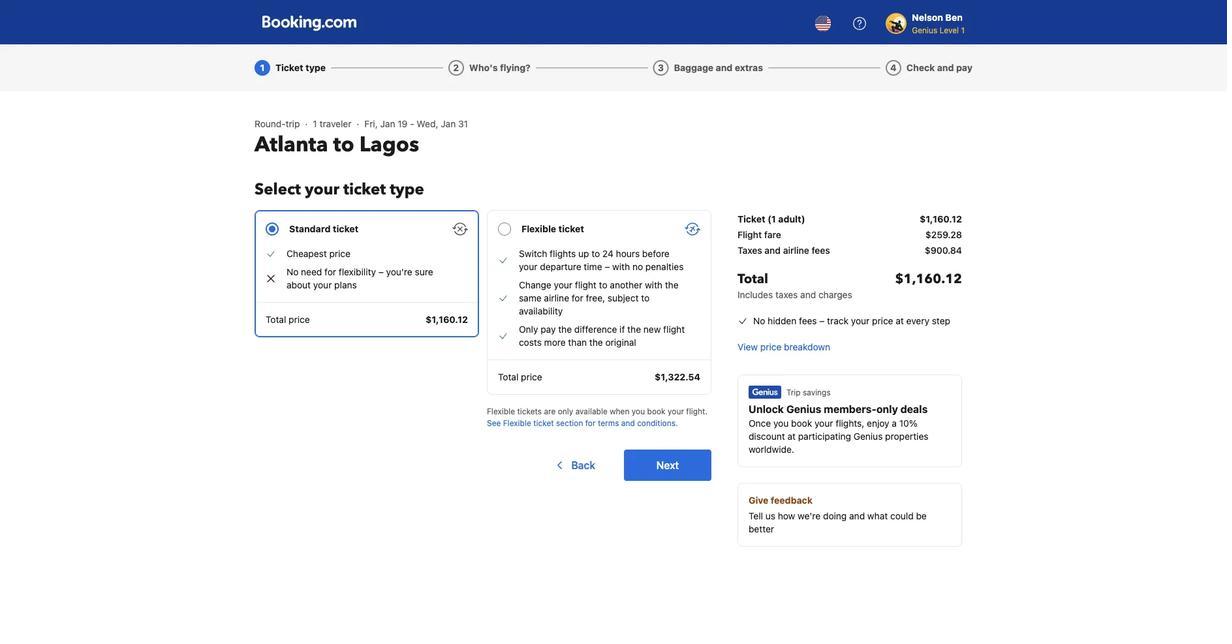 Task type: describe. For each thing, give the bounding box(es) containing it.
atlanta
[[255, 131, 328, 159]]

terms
[[598, 418, 619, 428]]

only pay the difference if the new flight costs more than the original
[[519, 324, 685, 348]]

conditions.
[[637, 418, 678, 428]]

your up standard ticket at top
[[305, 179, 339, 200]]

plans
[[334, 280, 357, 290]]

are
[[544, 407, 556, 416]]

with inside switch flights up to 24 hours before your departure time – with no penalties
[[612, 261, 630, 272]]

tell
[[749, 511, 763, 521]]

row containing taxes and airline fees
[[738, 244, 962, 260]]

flexible tickets are only available when you book your flight. see flexible ticket section for terms and conditions.
[[487, 407, 707, 428]]

4
[[890, 62, 896, 73]]

view price breakdown
[[738, 342, 830, 352]]

your right track in the right of the page
[[851, 316, 870, 326]]

who's flying?
[[469, 62, 530, 73]]

view price breakdown link
[[738, 341, 830, 354]]

ticket type
[[275, 62, 326, 73]]

$1,160.12 for total price
[[426, 314, 468, 325]]

available
[[575, 407, 608, 416]]

doing
[[823, 511, 847, 521]]

airline inside change your flight to another with the same airline for free, subject to availability
[[544, 293, 569, 303]]

who's
[[469, 62, 498, 73]]

ticket (1 adult) cell
[[738, 213, 805, 226]]

ticket right standard
[[333, 224, 358, 234]]

book for are
[[647, 407, 665, 416]]

extras
[[735, 62, 763, 73]]

to up free,
[[599, 280, 607, 290]]

trip
[[286, 118, 300, 129]]

$1,160.12 for ticket (1 adult)
[[920, 214, 962, 225]]

every
[[906, 316, 929, 326]]

what
[[867, 511, 888, 521]]

table containing total
[[738, 210, 962, 307]]

about
[[287, 280, 311, 290]]

us
[[765, 511, 775, 521]]

total price for change your flight to another with the same airline for free, subject to availability
[[498, 372, 542, 382]]

flight fare cell
[[738, 228, 781, 241]]

price down about
[[289, 314, 310, 325]]

more
[[544, 337, 566, 348]]

could
[[890, 511, 914, 521]]

ticket down round-trip · 1 traveler · fri, jan 19 - wed, jan 31 atlanta to lagos
[[343, 179, 386, 200]]

1 horizontal spatial type
[[390, 179, 424, 200]]

taxes
[[775, 289, 798, 300]]

$900.84 cell
[[925, 244, 962, 257]]

properties
[[885, 431, 928, 442]]

wed,
[[417, 118, 438, 129]]

members-
[[824, 403, 876, 415]]

check and pay
[[906, 62, 972, 73]]

19
[[398, 118, 408, 129]]

costs
[[519, 337, 542, 348]]

price right the view
[[760, 342, 781, 352]]

select
[[255, 179, 301, 200]]

and inside cell
[[765, 245, 781, 256]]

next
[[656, 459, 679, 472]]

$259.28 cell
[[925, 228, 962, 241]]

deals
[[900, 403, 928, 415]]

ticket for ticket (1 adult)
[[738, 214, 765, 225]]

traveler
[[320, 118, 351, 129]]

$900.84
[[925, 245, 962, 256]]

1 inside round-trip · 1 traveler · fri, jan 19 - wed, jan 31 atlanta to lagos
[[313, 118, 317, 129]]

same
[[519, 293, 541, 303]]

airline inside taxes and airline fees cell
[[783, 245, 809, 256]]

no hidden fees – track your price at every step
[[753, 316, 950, 326]]

at inside unlock genius members-only deals once you book your flights, enjoy a 10% discount at participating genius properties worldwide.
[[787, 431, 796, 442]]

1 jan from the left
[[380, 118, 395, 129]]

before
[[642, 248, 670, 259]]

for inside "no need for flexibility – you're sure about your plans"
[[324, 267, 336, 277]]

24
[[602, 248, 613, 259]]

only
[[519, 324, 538, 335]]

total cell
[[738, 270, 852, 302]]

– inside switch flights up to 24 hours before your departure time – with no penalties
[[605, 261, 610, 272]]

fare
[[764, 229, 781, 240]]

$259.28
[[925, 229, 962, 240]]

section
[[556, 418, 583, 428]]

fri,
[[364, 118, 378, 129]]

book for members-
[[791, 418, 812, 429]]

and right check
[[937, 62, 954, 73]]

taxes
[[738, 245, 762, 256]]

0 vertical spatial pay
[[956, 62, 972, 73]]

unlock
[[749, 403, 784, 415]]

give feedback tell us how we're doing and what could be better
[[749, 495, 927, 535]]

your inside "no need for flexibility – you're sure about your plans"
[[313, 280, 332, 290]]

1 vertical spatial genius
[[786, 403, 821, 415]]

sure
[[415, 267, 433, 277]]

round-trip · 1 traveler · fri, jan 19 - wed, jan 31 atlanta to lagos
[[255, 118, 468, 159]]

breakdown
[[784, 342, 830, 352]]

if
[[620, 324, 625, 335]]

$1,322.54
[[655, 372, 700, 382]]

step
[[932, 316, 950, 326]]

back
[[571, 459, 595, 472]]

1 horizontal spatial genius
[[854, 431, 883, 442]]

we're
[[798, 511, 821, 521]]

tickets
[[517, 407, 542, 416]]

time
[[584, 261, 602, 272]]

you for are
[[632, 407, 645, 416]]

be
[[916, 511, 927, 521]]

taxes and airline fees
[[738, 245, 830, 256]]

total for no need for flexibility – you're sure about your plans
[[266, 314, 286, 325]]

to inside round-trip · 1 traveler · fri, jan 19 - wed, jan 31 atlanta to lagos
[[333, 131, 354, 159]]

change your flight to another with the same airline for free, subject to availability
[[519, 280, 679, 317]]

flights,
[[836, 418, 864, 429]]

new
[[643, 324, 661, 335]]

1 · from the left
[[305, 118, 308, 129]]

0 vertical spatial at
[[896, 316, 904, 326]]

your inside switch flights up to 24 hours before your departure time – with no penalties
[[519, 261, 537, 272]]

standard ticket
[[289, 224, 358, 234]]

switch
[[519, 248, 547, 259]]

taxes and airline fees cell
[[738, 244, 830, 257]]

hours
[[616, 248, 640, 259]]

enjoy
[[867, 418, 889, 429]]

trip savings
[[786, 388, 831, 397]]

see flexible ticket section for terms and conditions. link
[[487, 418, 678, 428]]



Task type: locate. For each thing, give the bounding box(es) containing it.
flight.
[[686, 407, 707, 416]]

fees right hidden
[[799, 316, 817, 326]]

$1,160.12 up $259.28
[[920, 214, 962, 225]]

your
[[305, 179, 339, 200], [519, 261, 537, 272], [313, 280, 332, 290], [554, 280, 572, 290], [851, 316, 870, 326], [668, 407, 684, 416], [815, 418, 833, 429]]

you
[[632, 407, 645, 416], [773, 418, 789, 429]]

cheapest price
[[287, 248, 350, 259]]

no up about
[[287, 267, 299, 277]]

(1
[[768, 214, 776, 225]]

0 horizontal spatial jan
[[380, 118, 395, 129]]

$1,160.12 down sure at the top
[[426, 314, 468, 325]]

pay down level
[[956, 62, 972, 73]]

switch flights up to 24 hours before your departure time – with no penalties
[[519, 248, 684, 272]]

you for members-
[[773, 418, 789, 429]]

0 horizontal spatial airline
[[544, 293, 569, 303]]

another
[[610, 280, 642, 290]]

with inside change your flight to another with the same airline for free, subject to availability
[[645, 280, 662, 290]]

0 vertical spatial with
[[612, 261, 630, 272]]

0 vertical spatial you
[[632, 407, 645, 416]]

1 horizontal spatial total price
[[498, 372, 542, 382]]

0 horizontal spatial type
[[306, 62, 326, 73]]

airline
[[783, 245, 809, 256], [544, 293, 569, 303]]

0 vertical spatial flexible
[[521, 224, 556, 234]]

ticket for ticket type
[[275, 62, 303, 73]]

10%
[[899, 418, 917, 429]]

only up a
[[876, 403, 898, 415]]

only for members-
[[876, 403, 898, 415]]

1 horizontal spatial ticket
[[738, 214, 765, 225]]

type up traveler
[[306, 62, 326, 73]]

for
[[324, 267, 336, 277], [572, 293, 583, 303], [585, 418, 596, 428]]

once
[[749, 418, 771, 429]]

better
[[749, 524, 774, 535]]

your up participating
[[815, 418, 833, 429]]

1 horizontal spatial for
[[572, 293, 583, 303]]

to right subject
[[641, 293, 650, 303]]

view
[[738, 342, 758, 352]]

$1,160.12 cell up every
[[895, 270, 962, 302]]

1 vertical spatial airline
[[544, 293, 569, 303]]

for right need
[[324, 267, 336, 277]]

and inside give feedback tell us how we're doing and what could be better
[[849, 511, 865, 521]]

1 vertical spatial $1,160.12 cell
[[895, 270, 962, 302]]

and left the extras in the top of the page
[[716, 62, 733, 73]]

2 vertical spatial genius
[[854, 431, 883, 442]]

1 horizontal spatial total
[[498, 372, 518, 382]]

trip
[[786, 388, 801, 397]]

2 horizontal spatial total
[[738, 270, 768, 288]]

and right taxes
[[800, 289, 816, 300]]

2
[[453, 62, 459, 73]]

no need for flexibility – you're sure about your plans
[[287, 267, 433, 290]]

baggage and extras
[[674, 62, 763, 73]]

2 vertical spatial for
[[585, 418, 596, 428]]

2 vertical spatial 1
[[313, 118, 317, 129]]

at left every
[[896, 316, 904, 326]]

flight right new
[[663, 324, 685, 335]]

0 horizontal spatial ·
[[305, 118, 308, 129]]

flight fare
[[738, 229, 781, 240]]

total includes taxes and charges
[[738, 270, 852, 300]]

to inside switch flights up to 24 hours before your departure time – with no penalties
[[591, 248, 600, 259]]

ticket up flights
[[558, 224, 584, 234]]

ticket
[[343, 179, 386, 200], [333, 224, 358, 234], [558, 224, 584, 234], [533, 418, 554, 428]]

a
[[892, 418, 897, 429]]

give
[[749, 495, 768, 506]]

view price breakdown element
[[738, 341, 830, 354]]

ticket up flight
[[738, 214, 765, 225]]

$1,160.12 cell for row containing ticket (1 adult)
[[920, 213, 962, 226]]

2 horizontal spatial –
[[819, 316, 825, 326]]

0 vertical spatial total price
[[266, 314, 310, 325]]

table
[[738, 210, 962, 307]]

ticket inside cell
[[738, 214, 765, 225]]

your inside change your flight to another with the same airline for free, subject to availability
[[554, 280, 572, 290]]

2 vertical spatial $1,160.12
[[426, 314, 468, 325]]

0 horizontal spatial book
[[647, 407, 665, 416]]

$1,160.12 cell
[[920, 213, 962, 226], [895, 270, 962, 302]]

1 horizontal spatial flight
[[663, 324, 685, 335]]

0 vertical spatial total
[[738, 270, 768, 288]]

participating
[[798, 431, 851, 442]]

1 vertical spatial you
[[773, 418, 789, 429]]

flights
[[550, 248, 576, 259]]

1 horizontal spatial only
[[876, 403, 898, 415]]

no for no hidden fees – track your price at every step
[[753, 316, 765, 326]]

for down available
[[585, 418, 596, 428]]

total price up tickets
[[498, 372, 542, 382]]

to right up
[[591, 248, 600, 259]]

at up worldwide. in the right bottom of the page
[[787, 431, 796, 442]]

1 horizontal spatial airline
[[783, 245, 809, 256]]

1 vertical spatial flexible
[[487, 407, 515, 416]]

your down "switch"
[[519, 261, 537, 272]]

book up conditions.
[[647, 407, 665, 416]]

price up flexibility
[[329, 248, 350, 259]]

standard
[[289, 224, 331, 234]]

1 inside nelson ben genius level 1
[[961, 25, 965, 35]]

0 horizontal spatial no
[[287, 267, 299, 277]]

you right when
[[632, 407, 645, 416]]

you up discount
[[773, 418, 789, 429]]

you inside the flexible tickets are only available when you book your flight. see flexible ticket section for terms and conditions.
[[632, 407, 645, 416]]

0 vertical spatial for
[[324, 267, 336, 277]]

flexible for flexible tickets are only available when you book your flight. see flexible ticket section for terms and conditions.
[[487, 407, 515, 416]]

1 vertical spatial at
[[787, 431, 796, 442]]

airline down "adult)"
[[783, 245, 809, 256]]

2 horizontal spatial genius
[[912, 25, 937, 35]]

charges
[[818, 289, 852, 300]]

2 vertical spatial total
[[498, 372, 518, 382]]

0 horizontal spatial flight
[[575, 280, 596, 290]]

you inside unlock genius members-only deals once you book your flights, enjoy a 10% discount at participating genius properties worldwide.
[[773, 418, 789, 429]]

for inside change your flight to another with the same airline for free, subject to availability
[[572, 293, 583, 303]]

1 vertical spatial $1,160.12
[[895, 270, 962, 288]]

airline up the availability
[[544, 293, 569, 303]]

1 left the ticket type at left
[[260, 62, 265, 73]]

only for are
[[558, 407, 573, 416]]

and left what
[[849, 511, 865, 521]]

0 horizontal spatial total
[[266, 314, 286, 325]]

genius down 'nelson'
[[912, 25, 937, 35]]

0 vertical spatial airline
[[783, 245, 809, 256]]

price up tickets
[[521, 372, 542, 382]]

1 horizontal spatial at
[[896, 316, 904, 326]]

see
[[487, 418, 501, 428]]

1 horizontal spatial with
[[645, 280, 662, 290]]

lagos
[[359, 131, 419, 159]]

$1,160.12 down $900.84 cell
[[895, 270, 962, 288]]

with down hours
[[612, 261, 630, 272]]

1 vertical spatial pay
[[541, 324, 556, 335]]

type down lagos
[[390, 179, 424, 200]]

genius down enjoy
[[854, 431, 883, 442]]

3
[[658, 62, 664, 73]]

the down penalties
[[665, 280, 679, 290]]

and inside the flexible tickets are only available when you book your flight. see flexible ticket section for terms and conditions.
[[621, 418, 635, 428]]

2 jan from the left
[[441, 118, 456, 129]]

1 vertical spatial no
[[753, 316, 765, 326]]

-
[[410, 118, 414, 129]]

up
[[578, 248, 589, 259]]

– down 24
[[605, 261, 610, 272]]

0 vertical spatial $1,160.12
[[920, 214, 962, 225]]

book inside unlock genius members-only deals once you book your flights, enjoy a 10% discount at participating genius properties worldwide.
[[791, 418, 812, 429]]

subject
[[608, 293, 639, 303]]

no for no need for flexibility – you're sure about your plans
[[287, 267, 299, 277]]

fees
[[812, 245, 830, 256], [799, 316, 817, 326]]

ticket up trip
[[275, 62, 303, 73]]

book
[[647, 407, 665, 416], [791, 418, 812, 429]]

None radio
[[255, 210, 479, 337], [487, 210, 711, 395], [255, 210, 479, 337], [487, 210, 711, 395]]

flexible for flexible ticket
[[521, 224, 556, 234]]

check
[[906, 62, 935, 73]]

1 horizontal spatial you
[[773, 418, 789, 429]]

total inside total includes taxes and charges
[[738, 270, 768, 288]]

pay inside only pay the difference if the new flight costs more than the original
[[541, 324, 556, 335]]

flexible ticket
[[521, 224, 584, 234]]

– left you're in the left top of the page
[[378, 267, 384, 277]]

no left hidden
[[753, 316, 765, 326]]

the right if on the bottom of page
[[627, 324, 641, 335]]

with down penalties
[[645, 280, 662, 290]]

flight
[[738, 229, 762, 240]]

only up section
[[558, 407, 573, 416]]

1 right level
[[961, 25, 965, 35]]

the inside change your flight to another with the same airline for free, subject to availability
[[665, 280, 679, 290]]

your left the flight.
[[668, 407, 684, 416]]

your inside unlock genius members-only deals once you book your flights, enjoy a 10% discount at participating genius properties worldwide.
[[815, 418, 833, 429]]

3 row from the top
[[738, 244, 962, 260]]

1 horizontal spatial 1
[[313, 118, 317, 129]]

jan left the 31
[[441, 118, 456, 129]]

0 horizontal spatial ticket
[[275, 62, 303, 73]]

1 row from the top
[[738, 210, 962, 228]]

total
[[738, 270, 768, 288], [266, 314, 286, 325], [498, 372, 518, 382]]

booking.com logo image
[[262, 15, 356, 31], [262, 15, 356, 31]]

1 vertical spatial 1
[[260, 62, 265, 73]]

row
[[738, 210, 962, 228], [738, 228, 962, 244], [738, 244, 962, 260], [738, 260, 962, 307]]

and down fare on the right top of page
[[765, 245, 781, 256]]

jan left 19
[[380, 118, 395, 129]]

1 left traveler
[[313, 118, 317, 129]]

31
[[458, 118, 468, 129]]

at
[[896, 316, 904, 326], [787, 431, 796, 442]]

flight up free,
[[575, 280, 596, 290]]

only inside the flexible tickets are only available when you book your flight. see flexible ticket section for terms and conditions.
[[558, 407, 573, 416]]

– inside "no need for flexibility – you're sure about your plans"
[[378, 267, 384, 277]]

1 vertical spatial flight
[[663, 324, 685, 335]]

–
[[605, 261, 610, 272], [378, 267, 384, 277], [819, 316, 825, 326]]

0 vertical spatial fees
[[812, 245, 830, 256]]

total for change your flight to another with the same airline for free, subject to availability
[[498, 372, 518, 382]]

free,
[[586, 293, 605, 303]]

1 horizontal spatial jan
[[441, 118, 456, 129]]

4 row from the top
[[738, 260, 962, 307]]

ben
[[945, 12, 963, 23]]

only
[[876, 403, 898, 415], [558, 407, 573, 416]]

2 · from the left
[[357, 118, 359, 129]]

1 vertical spatial fees
[[799, 316, 817, 326]]

book inside the flexible tickets are only available when you book your flight. see flexible ticket section for terms and conditions.
[[647, 407, 665, 416]]

1 vertical spatial book
[[791, 418, 812, 429]]

$1,160.12 cell up $259.28
[[920, 213, 962, 226]]

how
[[778, 511, 795, 521]]

to down traveler
[[333, 131, 354, 159]]

0 horizontal spatial total price
[[266, 314, 310, 325]]

feedback
[[771, 495, 813, 506]]

savings
[[803, 388, 831, 397]]

need
[[301, 267, 322, 277]]

to
[[333, 131, 354, 159], [591, 248, 600, 259], [599, 280, 607, 290], [641, 293, 650, 303]]

1 vertical spatial ticket
[[738, 214, 765, 225]]

0 horizontal spatial 1
[[260, 62, 265, 73]]

your inside the flexible tickets are only available when you book your flight. see flexible ticket section for terms and conditions.
[[668, 407, 684, 416]]

1 horizontal spatial pay
[[956, 62, 972, 73]]

1 horizontal spatial no
[[753, 316, 765, 326]]

difference
[[574, 324, 617, 335]]

· left fri,
[[357, 118, 359, 129]]

ticket down are
[[533, 418, 554, 428]]

fees up total includes taxes and charges
[[812, 245, 830, 256]]

flexibility
[[339, 267, 376, 277]]

2 row from the top
[[738, 228, 962, 244]]

the up the more
[[558, 324, 572, 335]]

0 horizontal spatial only
[[558, 407, 573, 416]]

only inside unlock genius members-only deals once you book your flights, enjoy a 10% discount at participating genius properties worldwide.
[[876, 403, 898, 415]]

0 horizontal spatial –
[[378, 267, 384, 277]]

the down difference
[[589, 337, 603, 348]]

0 vertical spatial 1
[[961, 25, 965, 35]]

genius down the trip savings
[[786, 403, 821, 415]]

0 vertical spatial no
[[287, 267, 299, 277]]

2 horizontal spatial for
[[585, 418, 596, 428]]

0 horizontal spatial genius
[[786, 403, 821, 415]]

for inside the flexible tickets are only available when you book your flight. see flexible ticket section for terms and conditions.
[[585, 418, 596, 428]]

0 vertical spatial genius
[[912, 25, 937, 35]]

flight inside change your flight to another with the same airline for free, subject to availability
[[575, 280, 596, 290]]

1 vertical spatial with
[[645, 280, 662, 290]]

the
[[665, 280, 679, 290], [558, 324, 572, 335], [627, 324, 641, 335], [589, 337, 603, 348]]

0 vertical spatial flight
[[575, 280, 596, 290]]

0 horizontal spatial you
[[632, 407, 645, 416]]

2 vertical spatial flexible
[[503, 418, 531, 428]]

1 horizontal spatial –
[[605, 261, 610, 272]]

your down need
[[313, 280, 332, 290]]

cheapest
[[287, 248, 327, 259]]

you're
[[386, 267, 412, 277]]

for left free,
[[572, 293, 583, 303]]

row containing total
[[738, 260, 962, 307]]

jan
[[380, 118, 395, 129], [441, 118, 456, 129]]

penalties
[[645, 261, 684, 272]]

price left every
[[872, 316, 893, 326]]

1 horizontal spatial book
[[791, 418, 812, 429]]

0 horizontal spatial for
[[324, 267, 336, 277]]

2 horizontal spatial 1
[[961, 25, 965, 35]]

worldwide.
[[749, 444, 794, 455]]

0 horizontal spatial at
[[787, 431, 796, 442]]

change
[[519, 280, 551, 290]]

0 vertical spatial type
[[306, 62, 326, 73]]

flexible up "switch"
[[521, 224, 556, 234]]

ticket (1 adult)
[[738, 214, 805, 225]]

no inside "no need for flexibility – you're sure about your plans"
[[287, 267, 299, 277]]

genius inside nelson ben genius level 1
[[912, 25, 937, 35]]

when
[[610, 407, 629, 416]]

0 horizontal spatial pay
[[541, 324, 556, 335]]

no
[[632, 261, 643, 272]]

book up participating
[[791, 418, 812, 429]]

0 vertical spatial book
[[647, 407, 665, 416]]

baggage
[[674, 62, 714, 73]]

and down when
[[621, 418, 635, 428]]

0 vertical spatial $1,160.12 cell
[[920, 213, 962, 226]]

track
[[827, 316, 848, 326]]

adult)
[[778, 214, 805, 225]]

and inside total includes taxes and charges
[[800, 289, 816, 300]]

select your ticket type
[[255, 179, 424, 200]]

0 horizontal spatial with
[[612, 261, 630, 272]]

pay up the more
[[541, 324, 556, 335]]

– left track in the right of the page
[[819, 316, 825, 326]]

your down departure
[[554, 280, 572, 290]]

original
[[605, 337, 636, 348]]

includes
[[738, 289, 773, 300]]

1 vertical spatial total price
[[498, 372, 542, 382]]

flight inside only pay the difference if the new flight costs more than the original
[[663, 324, 685, 335]]

total price down about
[[266, 314, 310, 325]]

1 vertical spatial type
[[390, 179, 424, 200]]

departure
[[540, 261, 581, 272]]

flexible up see
[[487, 407, 515, 416]]

genius image
[[749, 386, 781, 399], [749, 386, 781, 399]]

row containing flight fare
[[738, 228, 962, 244]]

type
[[306, 62, 326, 73], [390, 179, 424, 200]]

total price for no need for flexibility – you're sure about your plans
[[266, 314, 310, 325]]

row containing ticket (1 adult)
[[738, 210, 962, 228]]

$1,160.12 cell for row containing total
[[895, 270, 962, 302]]

fees inside cell
[[812, 245, 830, 256]]

1 vertical spatial total
[[266, 314, 286, 325]]

· right trip
[[305, 118, 308, 129]]

flexible down tickets
[[503, 418, 531, 428]]

0 vertical spatial ticket
[[275, 62, 303, 73]]

1 horizontal spatial ·
[[357, 118, 359, 129]]

ticket inside the flexible tickets are only available when you book your flight. see flexible ticket section for terms and conditions.
[[533, 418, 554, 428]]

with
[[612, 261, 630, 272], [645, 280, 662, 290]]

1
[[961, 25, 965, 35], [260, 62, 265, 73], [313, 118, 317, 129]]

1 vertical spatial for
[[572, 293, 583, 303]]



Task type: vqa. For each thing, say whether or not it's contained in the screenshot.
available at the bottom of the page
yes



